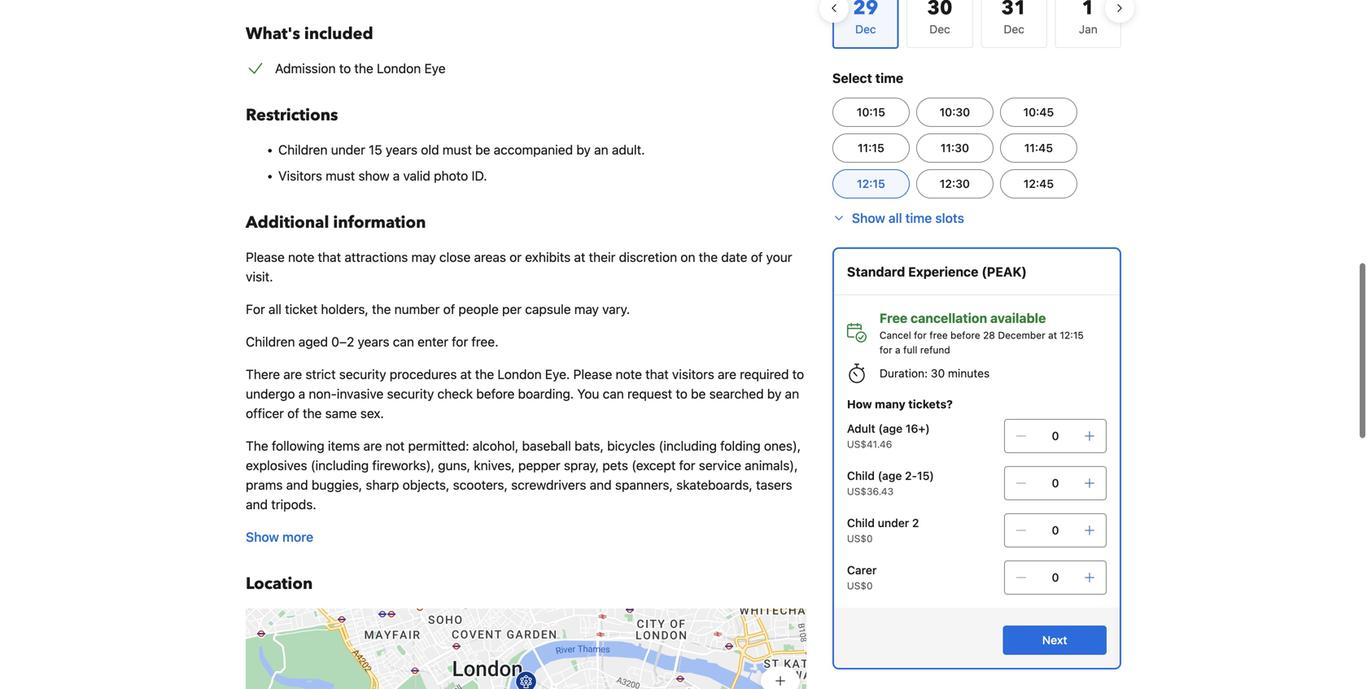 Task type: vqa. For each thing, say whether or not it's contained in the screenshot.
leftmost International
no



Task type: locate. For each thing, give the bounding box(es) containing it.
years right 0–2
[[358, 334, 390, 350]]

0 horizontal spatial by
[[577, 142, 591, 158]]

2 vertical spatial of
[[288, 406, 299, 421]]

december
[[998, 330, 1046, 341]]

0 vertical spatial under
[[331, 142, 365, 158]]

1 horizontal spatial be
[[691, 386, 706, 402]]

the right on
[[699, 250, 718, 265]]

for down the cancel
[[880, 344, 893, 356]]

a left valid
[[393, 168, 400, 184]]

0 horizontal spatial time
[[876, 70, 904, 86]]

1 vertical spatial child
[[847, 517, 875, 530]]

refund
[[921, 344, 951, 356]]

ones),
[[764, 438, 801, 454]]

all for show
[[889, 210, 903, 226]]

0 horizontal spatial dec
[[930, 22, 951, 36]]

for up full at the right of the page
[[914, 330, 927, 341]]

1 0 from the top
[[1052, 429, 1060, 443]]

cancel
[[880, 330, 912, 341]]

1 horizontal spatial dec
[[1004, 22, 1025, 36]]

security up invasive
[[339, 367, 386, 382]]

the
[[246, 438, 268, 454]]

visitors must show a valid photo id.
[[278, 168, 487, 184]]

1 vertical spatial a
[[896, 344, 901, 356]]

at for their
[[574, 250, 586, 265]]

can
[[393, 334, 414, 350], [603, 386, 624, 402]]

1 vertical spatial to
[[793, 367, 805, 382]]

0 horizontal spatial an
[[594, 142, 609, 158]]

1 us$0 from the top
[[847, 533, 873, 545]]

1 vertical spatial time
[[906, 210, 932, 226]]

before left 28
[[951, 330, 981, 341]]

1 horizontal spatial security
[[387, 386, 434, 402]]

1 vertical spatial (age
[[878, 469, 902, 483]]

before inside free cancellation available cancel for free before 28 december at 12:15 for a full refund
[[951, 330, 981, 341]]

1 horizontal spatial can
[[603, 386, 624, 402]]

0 horizontal spatial can
[[393, 334, 414, 350]]

1 vertical spatial can
[[603, 386, 624, 402]]

16+)
[[906, 422, 930, 436]]

must left show at the left of page
[[326, 168, 355, 184]]

sharp
[[366, 478, 399, 493]]

1 vertical spatial by
[[768, 386, 782, 402]]

their
[[589, 250, 616, 265]]

eye.
[[545, 367, 570, 382]]

by
[[577, 142, 591, 158], [768, 386, 782, 402]]

1 vertical spatial be
[[691, 386, 706, 402]]

holders,
[[321, 302, 369, 317]]

(age
[[879, 422, 903, 436], [878, 469, 902, 483]]

for left service
[[679, 458, 696, 473]]

1 vertical spatial note
[[616, 367, 642, 382]]

0 vertical spatial time
[[876, 70, 904, 86]]

to down included
[[339, 61, 351, 76]]

1 vertical spatial security
[[387, 386, 434, 402]]

the up the children aged 0–2 years can enter for free.
[[372, 302, 391, 317]]

child up 'us$36.43'
[[847, 469, 875, 483]]

of left your
[[751, 250, 763, 265]]

1 horizontal spatial must
[[443, 142, 472, 158]]

0 vertical spatial london
[[377, 61, 421, 76]]

show left more
[[246, 530, 279, 545]]

child for child under 2
[[847, 517, 875, 530]]

1 vertical spatial show
[[246, 530, 279, 545]]

permitted:
[[408, 438, 469, 454]]

at inside free cancellation available cancel for free before 28 december at 12:15 for a full refund
[[1049, 330, 1058, 341]]

2-
[[905, 469, 918, 483]]

security down procedures
[[387, 386, 434, 402]]

location
[[246, 573, 313, 596]]

1 horizontal spatial an
[[785, 386, 800, 402]]

0 horizontal spatial to
[[339, 61, 351, 76]]

a left non-
[[299, 386, 305, 402]]

before right check in the bottom of the page
[[477, 386, 515, 402]]

old
[[421, 142, 439, 158]]

0 vertical spatial to
[[339, 61, 351, 76]]

1 horizontal spatial note
[[616, 367, 642, 382]]

at inside please note that attractions may close areas or exhibits at their discretion on the date of your visit.
[[574, 250, 586, 265]]

exhibits
[[525, 250, 571, 265]]

select time
[[833, 70, 904, 86]]

additional
[[246, 212, 329, 234]]

children up the visitors
[[278, 142, 328, 158]]

0 horizontal spatial all
[[269, 302, 282, 317]]

1 vertical spatial (including
[[311, 458, 369, 473]]

1 horizontal spatial dec button
[[981, 0, 1048, 48]]

please up you
[[574, 367, 613, 382]]

are inside the following items are not permitted: alcohol, baseball bats, bicycles (including folding ones), explosives (including fireworks), guns, knives, pepper spray, pets (except for service animals), prams and buggies, sharp objects, scooters, screwdrivers and spanners, skateboards, tasers and tripods.
[[364, 438, 382, 454]]

can left enter
[[393, 334, 414, 350]]

0 horizontal spatial show
[[246, 530, 279, 545]]

0 vertical spatial may
[[412, 250, 436, 265]]

1 vertical spatial years
[[358, 334, 390, 350]]

at left their
[[574, 250, 586, 265]]

2 horizontal spatial a
[[896, 344, 901, 356]]

please
[[246, 250, 285, 265], [574, 367, 613, 382]]

0 vertical spatial please
[[246, 250, 285, 265]]

(age down many
[[879, 422, 903, 436]]

0 horizontal spatial be
[[476, 142, 491, 158]]

1 vertical spatial london
[[498, 367, 542, 382]]

12:15 right december
[[1060, 330, 1084, 341]]

duration: 30 minutes
[[880, 367, 990, 380]]

0 horizontal spatial security
[[339, 367, 386, 382]]

to down visitors
[[676, 386, 688, 402]]

children for children aged 0–2 years can enter for free.
[[246, 334, 295, 350]]

child for child (age 2-15)
[[847, 469, 875, 483]]

0 vertical spatial of
[[751, 250, 763, 265]]

1 horizontal spatial please
[[574, 367, 613, 382]]

to
[[339, 61, 351, 76], [793, 367, 805, 382], [676, 386, 688, 402]]

years
[[386, 142, 418, 158], [358, 334, 390, 350]]

child down 'us$36.43'
[[847, 517, 875, 530]]

3 0 from the top
[[1052, 524, 1060, 537]]

of left people
[[443, 302, 455, 317]]

0 horizontal spatial under
[[331, 142, 365, 158]]

not
[[386, 438, 405, 454]]

1 horizontal spatial time
[[906, 210, 932, 226]]

adult
[[847, 422, 876, 436]]

0 vertical spatial child
[[847, 469, 875, 483]]

all left slots
[[889, 210, 903, 226]]

free
[[880, 311, 908, 326]]

at up check in the bottom of the page
[[460, 367, 472, 382]]

2 dec from the left
[[1004, 22, 1025, 36]]

are
[[284, 367, 302, 382], [718, 367, 737, 382], [364, 438, 382, 454]]

before inside there are strict security procedures at the london eye. please note that visitors are required to undergo a non-invasive security check before boarding. you can request to be searched by an officer of the same sex.
[[477, 386, 515, 402]]

(age for adult
[[879, 422, 903, 436]]

us$0 inside carer us$0
[[847, 581, 873, 592]]

1 horizontal spatial 12:15
[[1060, 330, 1084, 341]]

all inside button
[[889, 210, 903, 226]]

2 0 from the top
[[1052, 477, 1060, 490]]

children for children under 15 years old must be accompanied by an adult.
[[278, 142, 328, 158]]

at for 12:15
[[1049, 330, 1058, 341]]

a inside free cancellation available cancel for free before 28 december at 12:15 for a full refund
[[896, 344, 901, 356]]

0 vertical spatial show
[[852, 210, 886, 226]]

and down pets
[[590, 478, 612, 493]]

standard
[[847, 264, 906, 280]]

people
[[459, 302, 499, 317]]

2 vertical spatial to
[[676, 386, 688, 402]]

2 horizontal spatial of
[[751, 250, 763, 265]]

1 vertical spatial all
[[269, 302, 282, 317]]

animals),
[[745, 458, 798, 473]]

0 horizontal spatial must
[[326, 168, 355, 184]]

1 child from the top
[[847, 469, 875, 483]]

note up request
[[616, 367, 642, 382]]

0 vertical spatial us$0
[[847, 533, 873, 545]]

must up 'photo'
[[443, 142, 472, 158]]

(including up "buggies,"
[[311, 458, 369, 473]]

that inside there are strict security procedures at the london eye. please note that visitors are required to undergo a non-invasive security check before boarding. you can request to be searched by an officer of the same sex.
[[646, 367, 669, 382]]

show inside "show more" button
[[246, 530, 279, 545]]

time right select
[[876, 70, 904, 86]]

us$0
[[847, 533, 873, 545], [847, 581, 873, 592]]

an inside there are strict security procedures at the london eye. please note that visitors are required to undergo a non-invasive security check before boarding. you can request to be searched by an officer of the same sex.
[[785, 386, 800, 402]]

(age inside child (age 2-15) us$36.43
[[878, 469, 902, 483]]

(including
[[659, 438, 717, 454], [311, 458, 369, 473]]

us$0 down carer
[[847, 581, 873, 592]]

1 vertical spatial may
[[575, 302, 599, 317]]

(except
[[632, 458, 676, 473]]

0 vertical spatial (including
[[659, 438, 717, 454]]

(including up service
[[659, 438, 717, 454]]

years right 15
[[386, 142, 418, 158]]

12:15
[[857, 177, 886, 191], [1060, 330, 1084, 341]]

a inside there are strict security procedures at the london eye. please note that visitors are required to undergo a non-invasive security check before boarding. you can request to be searched by an officer of the same sex.
[[299, 386, 305, 402]]

and up 'tripods.'
[[286, 478, 308, 493]]

0 horizontal spatial london
[[377, 61, 421, 76]]

ticket
[[285, 302, 318, 317]]

0 horizontal spatial of
[[288, 406, 299, 421]]

0 horizontal spatial may
[[412, 250, 436, 265]]

a
[[393, 168, 400, 184], [896, 344, 901, 356], [299, 386, 305, 402]]

the down free.
[[475, 367, 494, 382]]

your
[[767, 250, 793, 265]]

1 horizontal spatial at
[[574, 250, 586, 265]]

undergo
[[246, 386, 295, 402]]

2 vertical spatial a
[[299, 386, 305, 402]]

1 horizontal spatial all
[[889, 210, 903, 226]]

1 horizontal spatial before
[[951, 330, 981, 341]]

service
[[699, 458, 742, 473]]

are up searched
[[718, 367, 737, 382]]

2 child from the top
[[847, 517, 875, 530]]

0 vertical spatial all
[[889, 210, 903, 226]]

2 horizontal spatial at
[[1049, 330, 1058, 341]]

may left vary.
[[575, 302, 599, 317]]

duration:
[[880, 367, 928, 380]]

0 horizontal spatial a
[[299, 386, 305, 402]]

a left full at the right of the page
[[896, 344, 901, 356]]

1 vertical spatial of
[[443, 302, 455, 317]]

region
[[820, 0, 1135, 55]]

an down required
[[785, 386, 800, 402]]

searched
[[710, 386, 764, 402]]

2 us$0 from the top
[[847, 581, 873, 592]]

note down additional on the top left of the page
[[288, 250, 315, 265]]

by down required
[[768, 386, 782, 402]]

all right for at left
[[269, 302, 282, 317]]

show up standard
[[852, 210, 886, 226]]

1 horizontal spatial show
[[852, 210, 886, 226]]

are left 'not'
[[364, 438, 382, 454]]

valid
[[403, 168, 431, 184]]

(age inside adult (age 16+) us$41.46
[[879, 422, 903, 436]]

select
[[833, 70, 873, 86]]

be up id.
[[476, 142, 491, 158]]

an left adult.
[[594, 142, 609, 158]]

slots
[[936, 210, 965, 226]]

security
[[339, 367, 386, 382], [387, 386, 434, 402]]

must
[[443, 142, 472, 158], [326, 168, 355, 184]]

1 vertical spatial children
[[246, 334, 295, 350]]

under for child
[[878, 517, 910, 530]]

us$0 up carer
[[847, 533, 873, 545]]

can inside there are strict security procedures at the london eye. please note that visitors are required to undergo a non-invasive security check before boarding. you can request to be searched by an officer of the same sex.
[[603, 386, 624, 402]]

an
[[594, 142, 609, 158], [785, 386, 800, 402]]

under inside the child under 2 us$0
[[878, 517, 910, 530]]

0 vertical spatial (age
[[879, 422, 903, 436]]

1 vertical spatial please
[[574, 367, 613, 382]]

0 vertical spatial before
[[951, 330, 981, 341]]

1 horizontal spatial under
[[878, 517, 910, 530]]

(age left 2-
[[878, 469, 902, 483]]

many
[[875, 398, 906, 411]]

by left adult.
[[577, 142, 591, 158]]

may left close
[[412, 250, 436, 265]]

be down visitors
[[691, 386, 706, 402]]

child inside child (age 2-15) us$36.43
[[847, 469, 875, 483]]

please up visit.
[[246, 250, 285, 265]]

free
[[930, 330, 948, 341]]

date
[[722, 250, 748, 265]]

and down the prams
[[246, 497, 268, 513]]

1 vertical spatial that
[[646, 367, 669, 382]]

2 horizontal spatial to
[[793, 367, 805, 382]]

1 vertical spatial 12:15
[[1060, 330, 1084, 341]]

of inside please note that attractions may close areas or exhibits at their discretion on the date of your visit.
[[751, 250, 763, 265]]

at right december
[[1049, 330, 1058, 341]]

of inside there are strict security procedures at the london eye. please note that visitors are required to undergo a non-invasive security check before boarding. you can request to be searched by an officer of the same sex.
[[288, 406, 299, 421]]

experience
[[909, 264, 979, 280]]

time left slots
[[906, 210, 932, 226]]

1 horizontal spatial a
[[393, 168, 400, 184]]

region containing dec
[[820, 0, 1135, 55]]

1 horizontal spatial by
[[768, 386, 782, 402]]

are left strict
[[284, 367, 302, 382]]

under left 15
[[331, 142, 365, 158]]

0 horizontal spatial at
[[460, 367, 472, 382]]

show for show all time slots
[[852, 210, 886, 226]]

1 horizontal spatial that
[[646, 367, 669, 382]]

show inside show all time slots button
[[852, 210, 886, 226]]

that down 'additional information'
[[318, 250, 341, 265]]

time
[[876, 70, 904, 86], [906, 210, 932, 226]]

london
[[377, 61, 421, 76], [498, 367, 542, 382]]

0 horizontal spatial before
[[477, 386, 515, 402]]

for left free.
[[452, 334, 468, 350]]

the down included
[[355, 61, 374, 76]]

non-
[[309, 386, 337, 402]]

tickets?
[[909, 398, 953, 411]]

that up request
[[646, 367, 669, 382]]

0 horizontal spatial that
[[318, 250, 341, 265]]

child inside the child under 2 us$0
[[847, 517, 875, 530]]

12:15 down 11:15
[[857, 177, 886, 191]]

london left "eye"
[[377, 61, 421, 76]]

capsule
[[525, 302, 571, 317]]

0 vertical spatial that
[[318, 250, 341, 265]]

12:15 inside free cancellation available cancel for free before 28 december at 12:15 for a full refund
[[1060, 330, 1084, 341]]

london up boarding.
[[498, 367, 542, 382]]

0 vertical spatial at
[[574, 250, 586, 265]]

under left 2
[[878, 517, 910, 530]]

0
[[1052, 429, 1060, 443], [1052, 477, 1060, 490], [1052, 524, 1060, 537], [1052, 571, 1060, 585]]

children up there
[[246, 334, 295, 350]]

show
[[359, 168, 390, 184]]

0 vertical spatial note
[[288, 250, 315, 265]]

can right you
[[603, 386, 624, 402]]

1 horizontal spatial are
[[364, 438, 382, 454]]

may inside please note that attractions may close areas or exhibits at their discretion on the date of your visit.
[[412, 250, 436, 265]]

children aged 0–2 years can enter for free.
[[246, 334, 499, 350]]

at
[[574, 250, 586, 265], [1049, 330, 1058, 341], [460, 367, 472, 382]]

visitors
[[278, 168, 322, 184]]

to right required
[[793, 367, 805, 382]]

1 vertical spatial before
[[477, 386, 515, 402]]

buggies,
[[312, 478, 362, 493]]

1 vertical spatial must
[[326, 168, 355, 184]]

of right officer at the left bottom of the page
[[288, 406, 299, 421]]

1 vertical spatial under
[[878, 517, 910, 530]]

0 vertical spatial 12:15
[[857, 177, 886, 191]]



Task type: describe. For each thing, give the bounding box(es) containing it.
restrictions
[[246, 104, 338, 127]]

next
[[1043, 634, 1068, 647]]

areas
[[474, 250, 506, 265]]

us$0 inside the child under 2 us$0
[[847, 533, 873, 545]]

children under 15 years old must be accompanied by an adult.
[[278, 142, 645, 158]]

years for old
[[386, 142, 418, 158]]

please inside there are strict security procedures at the london eye. please note that visitors are required to undergo a non-invasive security check before boarding. you can request to be searched by an officer of the same sex.
[[574, 367, 613, 382]]

fireworks),
[[372, 458, 435, 473]]

adult (age 16+) us$41.46
[[847, 422, 930, 450]]

11:15
[[858, 141, 885, 155]]

0 horizontal spatial and
[[246, 497, 268, 513]]

included
[[304, 23, 373, 45]]

there
[[246, 367, 280, 382]]

procedures
[[390, 367, 457, 382]]

carer us$0
[[847, 564, 877, 592]]

15
[[369, 142, 382, 158]]

request
[[628, 386, 673, 402]]

0 vertical spatial a
[[393, 168, 400, 184]]

information
[[333, 212, 426, 234]]

0 for 2
[[1052, 524, 1060, 537]]

0 vertical spatial must
[[443, 142, 472, 158]]

years for can
[[358, 334, 390, 350]]

skateboards,
[[677, 478, 753, 493]]

baseball
[[522, 438, 571, 454]]

show all time slots button
[[833, 208, 965, 228]]

1 dec from the left
[[930, 22, 951, 36]]

enter
[[418, 334, 449, 350]]

alcohol,
[[473, 438, 519, 454]]

free cancellation available cancel for free before 28 december at 12:15 for a full refund
[[880, 311, 1084, 356]]

0 for 2-
[[1052, 477, 1060, 490]]

pets
[[603, 458, 628, 473]]

sex.
[[361, 406, 384, 421]]

scooters,
[[453, 478, 508, 493]]

invasive
[[337, 386, 384, 402]]

available
[[991, 311, 1047, 326]]

that inside please note that attractions may close areas or exhibits at their discretion on the date of your visit.
[[318, 250, 341, 265]]

for all ticket holders, the number of people per capsule may vary.
[[246, 302, 630, 317]]

2 horizontal spatial and
[[590, 478, 612, 493]]

10:30
[[940, 105, 971, 119]]

accompanied
[[494, 142, 573, 158]]

boarding.
[[518, 386, 574, 402]]

1 dec button from the left
[[907, 0, 974, 48]]

standard experience (peak)
[[847, 264, 1027, 280]]

the inside please note that attractions may close areas or exhibits at their discretion on the date of your visit.
[[699, 250, 718, 265]]

0 horizontal spatial are
[[284, 367, 302, 382]]

you
[[578, 386, 600, 402]]

required
[[740, 367, 789, 382]]

0 vertical spatial by
[[577, 142, 591, 158]]

1 horizontal spatial of
[[443, 302, 455, 317]]

bicycles
[[607, 438, 656, 454]]

the down non-
[[303, 406, 322, 421]]

per
[[502, 302, 522, 317]]

2
[[913, 517, 920, 530]]

by inside there are strict security procedures at the london eye. please note that visitors are required to undergo a non-invasive security check before boarding. you can request to be searched by an officer of the same sex.
[[768, 386, 782, 402]]

show more button
[[246, 528, 314, 547]]

all for for
[[269, 302, 282, 317]]

officer
[[246, 406, 284, 421]]

please inside please note that attractions may close areas or exhibits at their discretion on the date of your visit.
[[246, 250, 285, 265]]

adult.
[[612, 142, 645, 158]]

for
[[246, 302, 265, 317]]

how
[[847, 398, 873, 411]]

aged
[[299, 334, 328, 350]]

bats,
[[575, 438, 604, 454]]

time inside button
[[906, 210, 932, 226]]

please note that attractions may close areas or exhibits at their discretion on the date of your visit.
[[246, 250, 793, 285]]

2 horizontal spatial are
[[718, 367, 737, 382]]

at inside there are strict security procedures at the london eye. please note that visitors are required to undergo a non-invasive security check before boarding. you can request to be searched by an officer of the same sex.
[[460, 367, 472, 382]]

tasers
[[756, 478, 793, 493]]

12:30
[[940, 177, 970, 191]]

visit.
[[246, 269, 273, 285]]

10:15
[[857, 105, 886, 119]]

more
[[283, 530, 314, 545]]

folding
[[721, 438, 761, 454]]

note inside there are strict security procedures at the london eye. please note that visitors are required to undergo a non-invasive security check before boarding. you can request to be searched by an officer of the same sex.
[[616, 367, 642, 382]]

0–2
[[332, 334, 354, 350]]

the following items are not permitted: alcohol, baseball bats, bicycles (including folding ones), explosives (including fireworks), guns, knives, pepper spray, pets (except for service animals), prams and buggies, sharp objects, scooters, screwdrivers and spanners, skateboards, tasers and tripods.
[[246, 438, 801, 513]]

carer
[[847, 564, 877, 577]]

0 vertical spatial an
[[594, 142, 609, 158]]

map region
[[246, 609, 807, 690]]

spray,
[[564, 458, 599, 473]]

note inside please note that attractions may close areas or exhibits at their discretion on the date of your visit.
[[288, 250, 315, 265]]

show for show more
[[246, 530, 279, 545]]

photo
[[434, 168, 468, 184]]

1 horizontal spatial (including
[[659, 438, 717, 454]]

admission
[[275, 61, 336, 76]]

eye
[[425, 61, 446, 76]]

0 for 16+)
[[1052, 429, 1060, 443]]

10:45
[[1024, 105, 1055, 119]]

child under 2 us$0
[[847, 517, 920, 545]]

guns,
[[438, 458, 471, 473]]

london inside there are strict security procedures at the london eye. please note that visitors are required to undergo a non-invasive security check before boarding. you can request to be searched by an officer of the same sex.
[[498, 367, 542, 382]]

0 vertical spatial can
[[393, 334, 414, 350]]

under for children
[[331, 142, 365, 158]]

child (age 2-15) us$36.43
[[847, 469, 935, 497]]

strict
[[306, 367, 336, 382]]

on
[[681, 250, 696, 265]]

close
[[440, 250, 471, 265]]

1 horizontal spatial and
[[286, 478, 308, 493]]

screwdrivers
[[511, 478, 587, 493]]

30
[[931, 367, 945, 380]]

same
[[325, 406, 357, 421]]

(age for child
[[878, 469, 902, 483]]

explosives
[[246, 458, 307, 473]]

what's
[[246, 23, 300, 45]]

visitors
[[672, 367, 715, 382]]

minutes
[[948, 367, 990, 380]]

admission to the london eye
[[275, 61, 446, 76]]

or
[[510, 250, 522, 265]]

vary.
[[603, 302, 630, 317]]

2 dec button from the left
[[981, 0, 1048, 48]]

discretion
[[619, 250, 678, 265]]

for inside the following items are not permitted: alcohol, baseball bats, bicycles (including folding ones), explosives (including fireworks), guns, knives, pepper spray, pets (except for service animals), prams and buggies, sharp objects, scooters, screwdrivers and spanners, skateboards, tasers and tripods.
[[679, 458, 696, 473]]

us$41.46
[[847, 439, 893, 450]]

items
[[328, 438, 360, 454]]

be inside there are strict security procedures at the london eye. please note that visitors are required to undergo a non-invasive security check before boarding. you can request to be searched by an officer of the same sex.
[[691, 386, 706, 402]]

jan
[[1079, 22, 1098, 36]]

0 horizontal spatial 12:15
[[857, 177, 886, 191]]

prams
[[246, 478, 283, 493]]

12:45
[[1024, 177, 1054, 191]]

1 horizontal spatial to
[[676, 386, 688, 402]]

4 0 from the top
[[1052, 571, 1060, 585]]

following
[[272, 438, 325, 454]]

how many tickets?
[[847, 398, 953, 411]]

next button
[[1003, 626, 1107, 655]]



